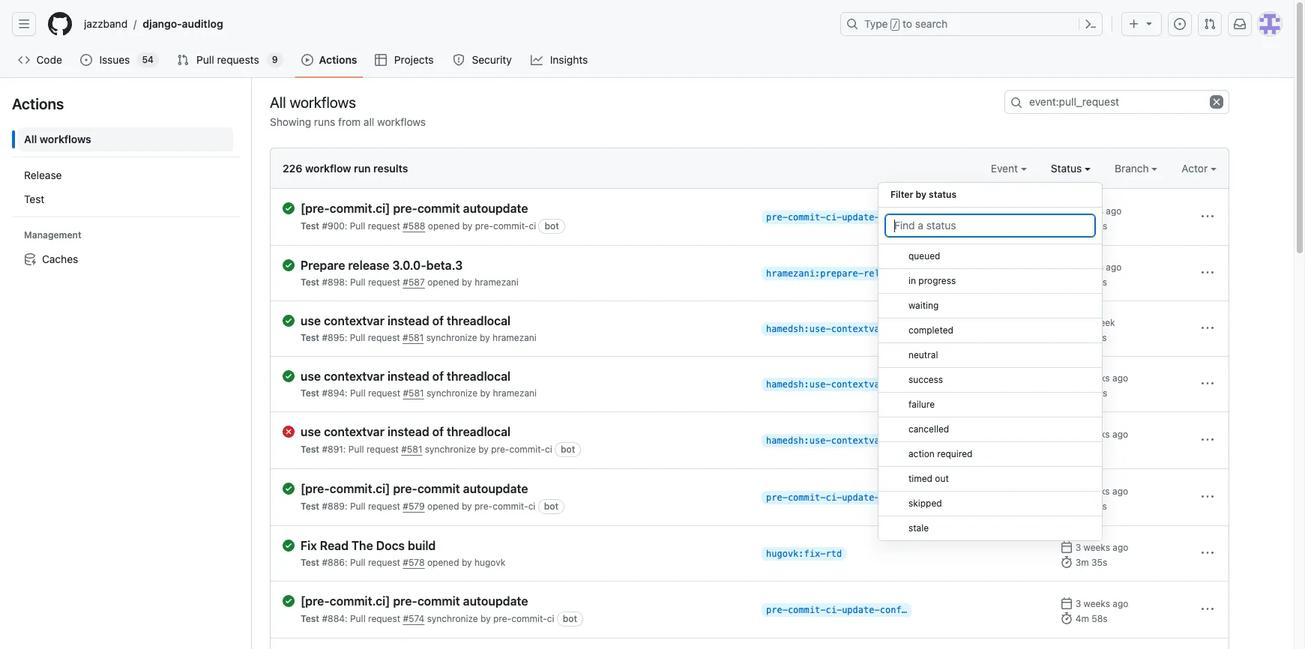 Task type: vqa. For each thing, say whether or not it's contained in the screenshot.
Copy image
no



Task type: describe. For each thing, give the bounding box(es) containing it.
status button
[[1051, 160, 1091, 176]]

security
[[472, 53, 512, 66]]

3 of- from the top
[[934, 436, 950, 446]]

[pre- for #889:
[[301, 482, 330, 496]]

triangle down image
[[1143, 17, 1155, 29]]

show options image for prepare release 3.0.0-beta.3 test #898: pull request #587 opened             by hramezani
[[1202, 267, 1214, 279]]

bot for pull request #581 synchronize             by pre-commit-ci
[[561, 444, 575, 455]]

failure
[[909, 399, 935, 410]]

22s
[[1091, 332, 1107, 343]]

ci for pull request #574 synchronize             by pre-commit-ci
[[547, 613, 554, 624]]

#574
[[403, 613, 425, 624]]

pull right #900:
[[350, 220, 365, 232]]

request left #588 link
[[368, 220, 400, 232]]

4m
[[1076, 613, 1089, 624]]

projects link
[[369, 49, 441, 71]]

ago for #581
[[1113, 429, 1128, 440]]

requests
[[217, 53, 259, 66]]

3 threadvars from the top
[[950, 436, 1004, 446]]

1 2 from the top
[[1076, 373, 1081, 384]]

build
[[408, 539, 436, 553]]

code link
[[12, 49, 68, 71]]

hramezani:prepare-release-3-beta3
[[766, 268, 945, 279]]

test left #889:
[[301, 501, 319, 512]]

jazzband link
[[78, 12, 134, 36]]

1 opened from the top
[[428, 220, 460, 232]]

commit for #574
[[417, 594, 460, 608]]

autoupdate for pull request #574 synchronize             by pre-commit-ci
[[463, 594, 528, 608]]

pre-commit-ci-update-config link for 4m
[[762, 603, 912, 617]]

all inside list
[[24, 133, 37, 145]]

commit for #588
[[417, 202, 460, 215]]

#898:
[[322, 277, 347, 288]]

/ for jazzband
[[134, 18, 137, 30]]

#588 link
[[403, 220, 425, 232]]

4 completed successfully image from the top
[[283, 483, 295, 495]]

test #889:
[[301, 501, 350, 512]]

queued link
[[879, 244, 1102, 269]]

graph image
[[531, 54, 543, 66]]

bot for pull request #588 opened             by pre-commit-ci
[[545, 220, 559, 232]]

threadvars for use contextvar instead of threadlocal test #894: pull request #581 synchronize             by hramezani
[[950, 379, 1004, 390]]

#889:
[[322, 501, 347, 512]]

#581 link for use contextvar instead of threadlocal test #894: pull request #581 synchronize             by hramezani
[[403, 388, 424, 399]]

caches
[[42, 253, 78, 265]]

update- for 3m 55s
[[842, 212, 880, 223]]

in progress link
[[879, 269, 1102, 294]]

226 workflow run results
[[283, 162, 408, 175]]

run duration image for use contextvar instead of threadlocal test #894: pull request #581 synchronize             by hramezani
[[1061, 387, 1073, 399]]

commit.ci] for test #884:
[[330, 594, 390, 608]]

calendar image for beta.3
[[1061, 261, 1073, 273]]

of for use contextvar instead of threadlocal
[[432, 425, 444, 439]]

last
[[1076, 317, 1091, 328]]

request inside prepare release 3.0.0-beta.3 test #898: pull request #587 opened             by hramezani
[[368, 277, 400, 288]]

git pull request image for issue opened icon
[[1204, 18, 1216, 30]]

use contextvar instead of threadlocal link for use contextvar instead of threadlocal test #894: pull request #581 synchronize             by hramezani
[[301, 369, 750, 384]]

security link
[[447, 49, 519, 71]]

pre-commit-ci-update-config link for 3m
[[762, 211, 912, 224]]

2m 30s
[[1076, 277, 1107, 288]]

beta3
[[918, 268, 945, 279]]

2 3m from the top
[[1076, 444, 1089, 455]]

queued
[[909, 250, 940, 262]]

2m 22s
[[1076, 332, 1107, 343]]

#891:
[[322, 444, 346, 455]]

request inside use contextvar instead of threadlocal test #895: pull request #581 synchronize             by hramezani
[[368, 332, 400, 343]]

table image
[[375, 54, 387, 66]]

by inside use contextvar instead of threadlocal test #895: pull request #581 synchronize             by hramezani
[[480, 332, 490, 343]]

use contextvar instead of threadlocal test #894: pull request #581 synchronize             by hramezani
[[301, 370, 537, 399]]

pull left requests
[[197, 53, 214, 66]]

actor
[[1182, 162, 1211, 175]]

2 pre-commit-ci-update-config from the top
[[766, 493, 912, 503]]

completed successfully image for #886:
[[283, 540, 295, 552]]

4 weeks from the top
[[1084, 542, 1110, 553]]

neutral
[[909, 349, 938, 361]]

jazzband / django-auditlog
[[84, 17, 223, 30]]

2m for 2m 52s
[[1076, 501, 1089, 512]]

pre-commit-ci link for pull request #588 opened             by pre-commit-ci
[[475, 220, 536, 232]]

hamedsh:use-contextvar-instead-of-threadvars link for use contextvar instead of threadlocal test #894: pull request #581 synchronize             by hramezani
[[762, 378, 1004, 391]]

/ for type
[[893, 19, 898, 30]]

shield image
[[453, 54, 465, 66]]

#895:
[[322, 332, 347, 343]]

menu containing filter by status
[[878, 176, 1103, 553]]

by inside fix read the docs build test #886: pull request #578 opened             by hugovk
[[462, 557, 472, 568]]

2 config from the top
[[880, 493, 912, 503]]

opened inside fix read the docs build test #886: pull request #578 opened             by hugovk
[[427, 557, 459, 568]]

hugovk:fix-rtd link
[[762, 547, 846, 561]]

test inside prepare release 3.0.0-beta.3 test #898: pull request #587 opened             by hramezani
[[301, 277, 319, 288]]

calendar image for pull request #581 synchronize             by pre-commit-ci
[[1061, 428, 1073, 440]]

test link
[[18, 187, 233, 211]]

code image
[[18, 54, 30, 66]]

by inside prepare release 3.0.0-beta.3 test #898: pull request #587 opened             by hramezani
[[462, 277, 472, 288]]

ago for #588
[[1106, 205, 1122, 217]]

neutral link
[[879, 343, 1102, 368]]

required
[[937, 448, 973, 460]]

[pre-commit.ci] pre-commit autoupdate for #588
[[301, 202, 528, 215]]

54
[[142, 54, 154, 65]]

pull inside fix read the docs build test #886: pull request #578 opened             by hugovk
[[350, 557, 366, 568]]

ago for #574
[[1113, 598, 1129, 609]]

failure link
[[879, 393, 1102, 418]]

1s
[[1092, 444, 1100, 455]]

Find a status text field
[[885, 214, 1096, 238]]

threadlocal for use contextvar instead of threadlocal
[[447, 425, 511, 439]]

pre-commit-ci link for pull request #581 synchronize             by pre-commit-ci
[[491, 444, 552, 455]]

1 show options image from the top
[[1202, 211, 1214, 223]]

pull right #891:
[[348, 444, 364, 455]]

pre-commit-ci-update-config for 3m 55s
[[766, 212, 912, 223]]

use for use contextvar instead of threadlocal
[[301, 425, 321, 439]]

3 contextvar- from the top
[[831, 436, 891, 446]]

issue opened image
[[1174, 18, 1186, 30]]

3m for [pre-commit.ci] pre-commit autoupdate
[[1076, 220, 1089, 232]]

2 for [pre-commit.ci] pre-commit autoupdate
[[1076, 486, 1081, 497]]

command palette image
[[1085, 18, 1097, 30]]

the
[[352, 539, 373, 553]]

commit.ci] for test #889:
[[330, 482, 390, 496]]

ci for pull request #581 synchronize             by pre-commit-ci
[[545, 444, 552, 455]]

2 3 from the top
[[1076, 262, 1081, 273]]

caches link
[[18, 247, 233, 271]]

2 ci- from the top
[[826, 493, 842, 503]]

success
[[909, 374, 943, 385]]

prepare release 3.0.0-beta.3 test #898: pull request #587 opened             by hramezani
[[301, 259, 519, 288]]

of- for use contextvar instead of threadlocal test #894: pull request #581 synchronize             by hramezani
[[934, 379, 950, 390]]

1 weeks from the top
[[1084, 373, 1110, 384]]

ago for #587
[[1106, 262, 1122, 273]]

filter
[[891, 189, 913, 200]]

type / to search
[[864, 17, 948, 30]]

3 show options image from the top
[[1202, 547, 1214, 559]]

0 vertical spatial all workflows
[[270, 93, 356, 111]]

hamedsh:use-contextvar-instead-of-threadvars for use contextvar instead of threadlocal test #894: pull request #581 synchronize             by hramezani
[[766, 379, 1004, 390]]

pull inside use contextvar instead of threadlocal test #895: pull request #581 synchronize             by hramezani
[[350, 332, 365, 343]]

use contextvar instead of threadlocal
[[301, 425, 511, 439]]

test inside filter workflows element
[[24, 193, 44, 205]]

completed successfully image for #900:
[[283, 202, 295, 214]]

status
[[1051, 162, 1085, 175]]

cancelled link
[[879, 418, 1102, 442]]

event
[[991, 162, 1021, 175]]

3 hamedsh:use-contextvar-instead-of-threadvars link from the top
[[762, 434, 1004, 448]]

action required
[[909, 448, 973, 460]]

52s
[[1091, 501, 1107, 512]]

weeks for pull request #574 synchronize             by pre-commit-ci
[[1084, 598, 1110, 609]]

issue opened image
[[80, 54, 92, 66]]

calendar image for pull request #588 opened             by pre-commit-ci
[[1061, 205, 1073, 217]]

timed out
[[909, 473, 949, 484]]

use contextvar instead of threadlocal link for use contextvar instead of threadlocal test #895: pull request #581 synchronize             by hramezani
[[301, 313, 750, 328]]

#894:
[[322, 388, 348, 399]]

1 horizontal spatial workflows
[[290, 93, 356, 111]]

30s
[[1091, 277, 1107, 288]]

58s
[[1092, 613, 1108, 624]]

workflow
[[305, 162, 351, 175]]

timed
[[909, 473, 933, 484]]

2 update- from the top
[[842, 493, 880, 503]]

ci- for 4m
[[826, 605, 842, 615]]

hamedsh:use- for use contextvar instead of threadlocal test #894: pull request #581 synchronize             by hramezani
[[766, 379, 831, 390]]

completed successfully image for #884:
[[283, 595, 295, 607]]

threadlocal for use contextvar instead of threadlocal test #895: pull request #581 synchronize             by hramezani
[[447, 314, 511, 328]]

synchronize down use contextvar instead of threadlocal
[[425, 444, 476, 455]]

run duration image for fix read the docs build test #886: pull request #578 opened             by hugovk
[[1061, 556, 1073, 568]]

test left #900:
[[301, 220, 319, 232]]

pull requests
[[197, 53, 259, 66]]

ci- for 3m
[[826, 212, 842, 223]]

[pre-commit.ci] pre-commit autoupdate link for pull request #588 opened             by pre-commit-ci
[[301, 201, 750, 216]]

update- for 4m 58s
[[842, 605, 880, 615]]

management
[[24, 229, 81, 241]]

3-
[[907, 268, 918, 279]]

insights
[[550, 53, 588, 66]]

completed successfully image for use contextvar instead of threadlocal test #895: pull request #581 synchronize             by hramezani
[[283, 315, 295, 327]]

2m for 2m 54s
[[1076, 388, 1089, 399]]

last week
[[1076, 317, 1115, 328]]

3 hamedsh:use-contextvar-instead-of-threadvars from the top
[[766, 436, 1004, 446]]

fix read the docs build test #886: pull request #578 opened             by hugovk
[[301, 539, 505, 568]]

[pre- for #884:
[[301, 594, 330, 608]]

request left #579 'link'
[[368, 501, 400, 512]]

2 pre-commit-ci-update-config link from the top
[[762, 491, 912, 505]]

workflows inside "all workflows" link
[[40, 133, 91, 145]]

#579 link
[[403, 501, 425, 512]]

release
[[348, 259, 389, 272]]

showing
[[270, 115, 311, 128]]

progress
[[919, 275, 956, 286]]

use for use contextvar instead of threadlocal test #894: pull request #581 synchronize             by hramezani
[[301, 370, 321, 383]]

#884:
[[322, 613, 348, 624]]

in progress
[[909, 275, 956, 286]]

completed successfully image for prepare release 3.0.0-beta.3 test #898: pull request #587 opened             by hramezani
[[283, 259, 295, 271]]

run duration image
[[1061, 612, 1073, 624]]

synchronize right #574 link
[[427, 613, 478, 624]]

completed link
[[879, 319, 1102, 343]]

ago for #579
[[1113, 486, 1128, 497]]

hugovk:fix-rtd
[[766, 549, 842, 559]]

test #900:
[[301, 220, 350, 232]]

test #891:
[[301, 444, 348, 455]]

event button
[[991, 160, 1027, 176]]

test left #884:
[[301, 613, 319, 624]]



Task type: locate. For each thing, give the bounding box(es) containing it.
menu
[[878, 176, 1103, 553]]

test #884:
[[301, 613, 350, 624]]

3 for 4m 58s
[[1076, 598, 1081, 609]]

2 weeks ago up 1s
[[1076, 429, 1128, 440]]

request left #574
[[368, 613, 400, 624]]

1 [pre- from the top
[[301, 202, 330, 215]]

1 vertical spatial config
[[880, 493, 912, 503]]

1 vertical spatial hramezani link
[[493, 332, 537, 343]]

1 calendar image from the top
[[1061, 205, 1073, 217]]

test down fix
[[301, 557, 319, 568]]

/
[[134, 18, 137, 30], [893, 19, 898, 30]]

2 2m from the top
[[1076, 332, 1089, 343]]

3.0.0-
[[392, 259, 426, 272]]

auditlog
[[182, 17, 223, 30]]

1 vertical spatial #581
[[403, 388, 424, 399]]

contextvar inside use contextvar instead of threadlocal test #895: pull request #581 synchronize             by hramezani
[[324, 314, 385, 328]]

0 vertical spatial git pull request image
[[1204, 18, 1216, 30]]

[pre-commit.ci] pre-commit autoupdate link for pull request #579 opened             by pre-commit-ci
[[301, 481, 750, 496]]

2 horizontal spatial workflows
[[377, 115, 426, 128]]

1 vertical spatial update-
[[842, 493, 880, 503]]

2 3 days ago from the top
[[1076, 262, 1122, 273]]

2 vertical spatial [pre-commit.ci] pre-commit autoupdate
[[301, 594, 528, 608]]

0 vertical spatial commit
[[417, 202, 460, 215]]

days for [pre-commit.ci] pre-commit autoupdate
[[1084, 205, 1103, 217]]

calendar image for of
[[1061, 316, 1073, 328]]

synchronize up pull request #581 synchronize             by pre-commit-ci
[[427, 388, 478, 399]]

weeks for pull request #579 opened             by pre-commit-ci
[[1084, 486, 1110, 497]]

weeks up 54s
[[1084, 373, 1110, 384]]

use for use contextvar instead of threadlocal test #895: pull request #581 synchronize             by hramezani
[[301, 314, 321, 328]]

1 vertical spatial instead-
[[891, 379, 934, 390]]

use inside use contextvar instead of threadlocal link
[[301, 425, 321, 439]]

synchronize inside use contextvar instead of threadlocal test #895: pull request #581 synchronize             by hramezani
[[426, 332, 477, 343]]

1 vertical spatial hamedsh:use-
[[766, 379, 831, 390]]

contextvar for use contextvar instead of threadlocal
[[324, 425, 385, 439]]

[pre- up test #900:
[[301, 202, 330, 215]]

1 [pre-commit.ci] pre-commit autoupdate from the top
[[301, 202, 528, 215]]

2m for 2m 22s
[[1076, 332, 1089, 343]]

contextvar
[[324, 314, 385, 328], [324, 370, 385, 383], [324, 425, 385, 439]]

contextvar up #895:
[[324, 314, 385, 328]]

35s
[[1092, 557, 1107, 568]]

pull inside prepare release 3.0.0-beta.3 test #898: pull request #587 opened             by hramezani
[[350, 277, 366, 288]]

3 2 from the top
[[1076, 486, 1081, 497]]

5 weeks from the top
[[1084, 598, 1110, 609]]

bot
[[545, 220, 559, 232], [561, 444, 575, 455], [544, 501, 559, 512], [563, 613, 577, 624]]

55s
[[1092, 220, 1107, 232]]

1 commit from the top
[[417, 202, 460, 215]]

commit.ci] for test #900:
[[330, 202, 390, 215]]

2 vertical spatial commit
[[417, 594, 460, 608]]

0 vertical spatial threadlocal
[[447, 314, 511, 328]]

1 vertical spatial contextvar
[[324, 370, 385, 383]]

hramezani link
[[475, 277, 519, 288], [493, 332, 537, 343], [493, 388, 537, 399]]

3m for fix read the docs build
[[1076, 557, 1089, 568]]

2 show options image from the top
[[1202, 267, 1214, 279]]

0 vertical spatial use
[[301, 314, 321, 328]]

run duration image
[[1061, 220, 1073, 232], [1061, 331, 1073, 343], [1061, 387, 1073, 399], [1061, 556, 1073, 568]]

1 use from the top
[[301, 314, 321, 328]]

3m left 35s
[[1076, 557, 1089, 568]]

1 vertical spatial autoupdate
[[463, 482, 528, 496]]

#581 up use contextvar instead of threadlocal test #894: pull request #581 synchronize             by hramezani
[[403, 332, 424, 343]]

contextvar inside use contextvar instead of threadlocal test #894: pull request #581 synchronize             by hramezani
[[324, 370, 385, 383]]

1 3m from the top
[[1076, 220, 1089, 232]]

2m for 2m 30s
[[1076, 277, 1089, 288]]

calendar image for pull request #579 opened             by pre-commit-ci
[[1061, 485, 1073, 497]]

#581 link up use contextvar instead of threadlocal
[[403, 388, 424, 399]]

branch
[[1115, 162, 1152, 175]]

3 threadlocal from the top
[[447, 425, 511, 439]]

pull request #581 synchronize             by pre-commit-ci
[[348, 444, 552, 455]]

2m left 52s
[[1076, 501, 1089, 512]]

use inside use contextvar instead of threadlocal test #895: pull request #581 synchronize             by hramezani
[[301, 314, 321, 328]]

3 up '4m' at the bottom right of page
[[1076, 598, 1081, 609]]

1 vertical spatial actions
[[12, 95, 64, 112]]

3 use contextvar instead of threadlocal link from the top
[[301, 424, 750, 439]]

pull right #895:
[[350, 332, 365, 343]]

hamedsh:use-contextvar-instead-of-threadvars link up failure
[[762, 378, 1004, 391]]

ci for pull request #579 opened             by pre-commit-ci
[[528, 501, 536, 512]]

hramezani link for use contextvar instead of threadlocal test #894: pull request #581 synchronize             by hramezani
[[493, 388, 537, 399]]

54s
[[1091, 388, 1107, 399]]

2 vertical spatial ci-
[[826, 605, 842, 615]]

1 run duration image from the top
[[1061, 220, 1073, 232]]

0 vertical spatial actions
[[319, 53, 357, 66]]

2 threadvars from the top
[[950, 379, 1004, 390]]

weeks
[[1084, 373, 1110, 384], [1084, 429, 1110, 440], [1084, 486, 1110, 497], [1084, 542, 1110, 553], [1084, 598, 1110, 609]]

actions down the code link
[[12, 95, 64, 112]]

0 vertical spatial [pre-
[[301, 202, 330, 215]]

1 vertical spatial days
[[1084, 262, 1103, 273]]

1 vertical spatial threadvars
[[950, 379, 1004, 390]]

threadlocal inside use contextvar instead of threadlocal test #894: pull request #581 synchronize             by hramezani
[[447, 370, 511, 383]]

[pre-commit.ci] pre-commit autoupdate link up fix read the docs build link at the bottom of the page
[[301, 481, 750, 496]]

1 3 from the top
[[1076, 205, 1081, 217]]

2 2 from the top
[[1076, 429, 1081, 440]]

play image
[[301, 54, 313, 66]]

test down the prepare
[[301, 277, 319, 288]]

contextvar up #891:
[[324, 425, 385, 439]]

of down prepare release 3.0.0-beta.3 test #898: pull request #587 opened             by hramezani
[[432, 314, 444, 328]]

show options image for pull request #574 synchronize             by pre-commit-ci
[[1202, 603, 1214, 615]]

plus image
[[1128, 18, 1140, 30]]

notifications image
[[1234, 18, 1246, 30]]

2 up 2m 52s
[[1076, 486, 1081, 497]]

2 vertical spatial hamedsh:use-contextvar-instead-of-threadvars link
[[762, 434, 1004, 448]]

type
[[864, 17, 888, 30]]

test down release
[[24, 193, 44, 205]]

show options image for use contextvar instead of threadlocal test #894: pull request #581 synchronize             by hramezani
[[1202, 378, 1214, 390]]

test left #894:
[[301, 388, 319, 399]]

pull request #588 opened             by pre-commit-ci
[[350, 220, 536, 232]]

2 weeks ago for threadlocal
[[1076, 429, 1128, 440]]

0 vertical spatial use contextvar instead of threadlocal link
[[301, 313, 750, 328]]

runs
[[314, 115, 335, 128]]

commit up pull request #579 opened             by pre-commit-ci
[[417, 482, 460, 496]]

3 run duration image from the top
[[1061, 387, 1073, 399]]

[pre-commit.ci] pre-commit autoupdate for #579
[[301, 482, 528, 496]]

hamedsh:use-contextvar-instead-of-threadvars up failure
[[766, 379, 1004, 390]]

1 vertical spatial ci-
[[826, 493, 842, 503]]

commit.ci] up #889:
[[330, 482, 390, 496]]

#581 for use contextvar instead of threadlocal test #895: pull request #581 synchronize             by hramezani
[[403, 332, 424, 343]]

workflows
[[290, 93, 356, 111], [377, 115, 426, 128], [40, 133, 91, 145]]

0 vertical spatial list
[[78, 12, 831, 36]]

test inside use contextvar instead of threadlocal test #894: pull request #581 synchronize             by hramezani
[[301, 388, 319, 399]]

request up use contextvar instead of threadlocal
[[368, 388, 400, 399]]

1 hamedsh:use- from the top
[[766, 324, 831, 334]]

instead- up failure
[[891, 379, 934, 390]]

pre-commit-ci link
[[475, 220, 536, 232], [491, 444, 552, 455], [475, 501, 536, 512], [493, 613, 554, 624]]

4 3 from the top
[[1076, 598, 1081, 609]]

list
[[78, 12, 831, 36], [12, 121, 239, 277]]

3 weeks from the top
[[1084, 486, 1110, 497]]

2 for use contextvar instead of threadlocal
[[1076, 429, 1081, 440]]

2 vertical spatial hamedsh:use-contextvar-instead-of-threadvars
[[766, 436, 1004, 446]]

0 vertical spatial ci-
[[826, 212, 842, 223]]

0 horizontal spatial workflows
[[40, 133, 91, 145]]

1 vertical spatial git pull request image
[[177, 54, 189, 66]]

2m 52s
[[1076, 501, 1107, 512]]

autoupdate up pull request #588 opened             by pre-commit-ci
[[463, 202, 528, 215]]

hramezani inside prepare release 3.0.0-beta.3 test #898: pull request #587 opened             by hramezani
[[475, 277, 519, 288]]

2 vertical spatial autoupdate
[[463, 594, 528, 608]]

2 hamedsh:use- from the top
[[766, 379, 831, 390]]

completed successfully image
[[283, 202, 295, 214], [283, 540, 295, 552], [283, 595, 295, 607]]

0 vertical spatial [pre-commit.ci] pre-commit autoupdate link
[[301, 201, 750, 216]]

of inside use contextvar instead of threadlocal test #895: pull request #581 synchronize             by hramezani
[[432, 314, 444, 328]]

weeks up 58s on the bottom
[[1084, 598, 1110, 609]]

release
[[24, 169, 62, 181]]

3 weeks ago for fix read the docs build
[[1076, 542, 1129, 553]]

autoupdate up pull request #579 opened             by pre-commit-ci
[[463, 482, 528, 496]]

hugovk:fix-
[[766, 549, 826, 559]]

showing runs from all workflows
[[270, 115, 426, 128]]

run duration image left 3m 55s
[[1061, 220, 1073, 232]]

#886:
[[322, 557, 347, 568]]

3 days ago for prepare release 3.0.0-beta.3
[[1076, 262, 1122, 273]]

0 vertical spatial pre-commit-ci-update-config link
[[762, 211, 912, 224]]

0 vertical spatial 3 days ago
[[1076, 205, 1122, 217]]

1 vertical spatial commit
[[417, 482, 460, 496]]

[pre-commit.ci] pre-commit autoupdate up #579 'link'
[[301, 482, 528, 496]]

pre-commit-ci-update-config up 'hramezani:prepare-release-3-beta3' link
[[766, 212, 912, 223]]

1 vertical spatial 3 weeks ago
[[1076, 598, 1129, 609]]

pull inside use contextvar instead of threadlocal test #894: pull request #581 synchronize             by hramezani
[[350, 388, 366, 399]]

completed
[[909, 325, 954, 336]]

opened right '#579'
[[427, 501, 459, 512]]

2 instead from the top
[[387, 370, 429, 383]]

request
[[368, 220, 400, 232], [368, 277, 400, 288], [368, 332, 400, 343], [368, 388, 400, 399], [366, 444, 399, 455], [368, 501, 400, 512], [368, 557, 400, 568], [368, 613, 400, 624]]

3 config from the top
[[880, 605, 912, 615]]

search image
[[1011, 97, 1023, 109]]

0 vertical spatial autoupdate
[[463, 202, 528, 215]]

0 horizontal spatial actions
[[12, 95, 64, 112]]

completed successfully image
[[283, 259, 295, 271], [283, 315, 295, 327], [283, 370, 295, 382], [283, 483, 295, 495]]

1 vertical spatial #581 link
[[403, 388, 424, 399]]

2 vertical spatial [pre-
[[301, 594, 330, 608]]

hramezani for use contextvar instead of threadlocal test #894: pull request #581 synchronize             by hramezani
[[493, 388, 537, 399]]

1 horizontal spatial all workflows
[[270, 93, 356, 111]]

1 vertical spatial all workflows
[[24, 133, 91, 145]]

1 vertical spatial use contextvar instead of threadlocal link
[[301, 369, 750, 384]]

1 vertical spatial hamedsh:use-contextvar-instead-of-threadvars
[[766, 379, 1004, 390]]

hramezani:prepare-release-3-beta3 link
[[762, 267, 945, 280]]

3 [pre-commit.ci] pre-commit autoupdate from the top
[[301, 594, 528, 608]]

2 days from the top
[[1084, 262, 1103, 273]]

3 [pre- from the top
[[301, 594, 330, 608]]

#587
[[403, 277, 425, 288]]

0 vertical spatial workflows
[[290, 93, 356, 111]]

1 pre-commit-ci-update-config from the top
[[766, 212, 912, 223]]

2 vertical spatial use contextvar instead of threadlocal link
[[301, 424, 750, 439]]

django-auditlog link
[[137, 12, 229, 36]]

hamedsh:use-contextvar-instead-of-threadvars link
[[762, 322, 1004, 336], [762, 378, 1004, 391], [762, 434, 1004, 448]]

opened down beta.3
[[427, 277, 459, 288]]

test inside use contextvar instead of threadlocal test #895: pull request #581 synchronize             by hramezani
[[301, 332, 319, 343]]

of down use contextvar instead of threadlocal test #895: pull request #581 synchronize             by hramezani
[[432, 370, 444, 383]]

use right failed icon
[[301, 425, 321, 439]]

1 vertical spatial of
[[432, 370, 444, 383]]

3 update- from the top
[[842, 605, 880, 615]]

0 vertical spatial instead-
[[891, 324, 934, 334]]

search
[[915, 17, 948, 30]]

hamedsh:use- for use contextvar instead of threadlocal test #895: pull request #581 synchronize             by hramezani
[[766, 324, 831, 334]]

of up pull request #581 synchronize             by pre-commit-ci
[[432, 425, 444, 439]]

#581 inside use contextvar instead of threadlocal test #895: pull request #581 synchronize             by hramezani
[[403, 332, 424, 343]]

show options image
[[1202, 211, 1214, 223], [1202, 267, 1214, 279], [1202, 322, 1214, 334], [1202, 378, 1214, 390]]

1 calendar image from the top
[[1061, 261, 1073, 273]]

2 weeks ago
[[1076, 373, 1128, 384], [1076, 429, 1128, 440], [1076, 486, 1128, 497]]

1 update- from the top
[[842, 212, 880, 223]]

1 hamedsh:use-contextvar-instead-of-threadvars from the top
[[766, 324, 1004, 334]]

3 for 3m 35s
[[1076, 542, 1081, 553]]

days up 3m 55s
[[1084, 205, 1103, 217]]

0 vertical spatial hramezani link
[[475, 277, 519, 288]]

2 hamedsh:use-contextvar-instead-of-threadvars from the top
[[766, 379, 1004, 390]]

hramezani inside use contextvar instead of threadlocal test #895: pull request #581 synchronize             by hramezani
[[493, 332, 537, 343]]

homepage image
[[48, 12, 72, 36]]

workflows right all at the left
[[377, 115, 426, 128]]

3 days ago up 55s
[[1076, 205, 1122, 217]]

rtd
[[826, 549, 842, 559]]

contextvar- for use contextvar instead of threadlocal test #894: pull request #581 synchronize             by hramezani
[[831, 379, 891, 390]]

3 up 3m 35s
[[1076, 542, 1081, 553]]

workflows up runs
[[290, 93, 356, 111]]

autoupdate down hugovk link
[[463, 594, 528, 608]]

#581 inside use contextvar instead of threadlocal test #894: pull request #581 synchronize             by hramezani
[[403, 388, 424, 399]]

opened right #588
[[428, 220, 460, 232]]

request right #895:
[[368, 332, 400, 343]]

1 2 weeks ago from the top
[[1076, 373, 1128, 384]]

bot for pull request #579 opened             by pre-commit-ci
[[544, 501, 559, 512]]

1 vertical spatial use
[[301, 370, 321, 383]]

status
[[929, 189, 957, 200]]

[pre-commit.ci] pre-commit autoupdate for #574
[[301, 594, 528, 608]]

request down "docs"
[[368, 557, 400, 568]]

threadvars for use contextvar instead of threadlocal test #895: pull request #581 synchronize             by hramezani
[[950, 324, 1004, 334]]

1 threadvars from the top
[[950, 324, 1004, 334]]

show options image for pull request #579 opened             by pre-commit-ci
[[1202, 491, 1214, 503]]

3 days ago for [pre-commit.ci] pre-commit autoupdate
[[1076, 205, 1122, 217]]

2 completed successfully image from the top
[[283, 540, 295, 552]]

2 contextvar from the top
[[324, 370, 385, 383]]

clear filters image
[[1210, 95, 1223, 109]]

2 vertical spatial 2
[[1076, 486, 1081, 497]]

[pre- up test #884:
[[301, 594, 330, 608]]

all workflows up release
[[24, 133, 91, 145]]

4 calendar image from the top
[[1061, 541, 1073, 553]]

1 vertical spatial pre-commit-ci-update-config
[[766, 493, 912, 503]]

0 vertical spatial config
[[880, 212, 912, 223]]

3 [pre-commit.ci] pre-commit autoupdate link from the top
[[301, 594, 750, 609]]

autoupdate for pull request #579 opened             by pre-commit-ci
[[463, 482, 528, 496]]

of- for use contextvar instead of threadlocal test #895: pull request #581 synchronize             by hramezani
[[934, 324, 950, 334]]

1 vertical spatial hramezani
[[493, 332, 537, 343]]

2 vertical spatial threadvars
[[950, 436, 1004, 446]]

0 vertical spatial #581 link
[[403, 332, 424, 343]]

pull down the at bottom
[[350, 557, 366, 568]]

4 show options image from the top
[[1202, 603, 1214, 615]]

instead down use contextvar instead of threadlocal test #895: pull request #581 synchronize             by hramezani
[[387, 370, 429, 383]]

2 vertical spatial of
[[432, 425, 444, 439]]

synchronize
[[426, 332, 477, 343], [427, 388, 478, 399], [425, 444, 476, 455], [427, 613, 478, 624]]

1 use contextvar instead of threadlocal link from the top
[[301, 313, 750, 328]]

hamedsh:use-contextvar-instead-of-threadvars down waiting
[[766, 324, 1004, 334]]

instead-
[[891, 324, 934, 334], [891, 379, 934, 390], [891, 436, 934, 446]]

2 threadlocal from the top
[[447, 370, 511, 383]]

test inside fix read the docs build test #886: pull request #578 opened             by hugovk
[[301, 557, 319, 568]]

1 completed successfully image from the top
[[283, 259, 295, 271]]

pre-commit-ci link for pull request #574 synchronize             by pre-commit-ci
[[493, 613, 554, 624]]

2 of- from the top
[[934, 379, 950, 390]]

3 3m from the top
[[1076, 557, 1089, 568]]

2 vertical spatial [pre-commit.ci] pre-commit autoupdate link
[[301, 594, 750, 609]]

3 commit from the top
[[417, 594, 460, 608]]

django-
[[143, 17, 182, 30]]

2 weeks ago for autoupdate
[[1076, 486, 1128, 497]]

request inside fix read the docs build test #886: pull request #578 opened             by hugovk
[[368, 557, 400, 568]]

4 show options image from the top
[[1202, 378, 1214, 390]]

hramezani link for use contextvar instead of threadlocal test #895: pull request #581 synchronize             by hramezani
[[493, 332, 537, 343]]

git pull request image for issue opened image
[[177, 54, 189, 66]]

1 vertical spatial workflows
[[377, 115, 426, 128]]

calendar image
[[1061, 261, 1073, 273], [1061, 316, 1073, 328], [1061, 597, 1073, 609]]

to
[[903, 17, 912, 30]]

days for prepare release 3.0.0-beta.3
[[1084, 262, 1103, 273]]

contextvar- for use contextvar instead of threadlocal test #895: pull request #581 synchronize             by hramezani
[[831, 324, 891, 334]]

pull right #889:
[[350, 501, 366, 512]]

226
[[283, 162, 302, 175]]

3 hamedsh:use- from the top
[[766, 436, 831, 446]]

hugovk
[[474, 557, 505, 568]]

1 horizontal spatial git pull request image
[[1204, 18, 1216, 30]]

failed image
[[283, 426, 295, 438]]

run duration image left 2m 22s
[[1061, 331, 1073, 343]]

pre-commit-ci link for pull request #579 opened             by pre-commit-ci
[[475, 501, 536, 512]]

[pre-commit.ci] pre-commit autoupdate link up prepare release 3.0.0-beta.3 link
[[301, 201, 750, 216]]

days up 2m 30s
[[1084, 262, 1103, 273]]

1 vertical spatial 3m
[[1076, 444, 1089, 455]]

waiting link
[[879, 294, 1102, 319]]

use inside use contextvar instead of threadlocal test #894: pull request #581 synchronize             by hramezani
[[301, 370, 321, 383]]

3 autoupdate from the top
[[463, 594, 528, 608]]

threadvars
[[950, 324, 1004, 334], [950, 379, 1004, 390], [950, 436, 1004, 446]]

2 use from the top
[[301, 370, 321, 383]]

from
[[338, 115, 361, 128]]

0 vertical spatial [pre-commit.ci] pre-commit autoupdate
[[301, 202, 528, 215]]

2 of from the top
[[432, 370, 444, 383]]

0 vertical spatial update-
[[842, 212, 880, 223]]

#581 up use contextvar instead of threadlocal
[[403, 388, 424, 399]]

release-
[[864, 268, 907, 279]]

3 days ago
[[1076, 205, 1122, 217], [1076, 262, 1122, 273]]

git pull request image right issue opened icon
[[1204, 18, 1216, 30]]

[pre-commit.ci] pre-commit autoupdate link down hugovk link
[[301, 594, 750, 609]]

threadlocal inside use contextvar instead of threadlocal test #895: pull request #581 synchronize             by hramezani
[[447, 314, 511, 328]]

3 opened from the top
[[427, 501, 459, 512]]

3 3 from the top
[[1076, 542, 1081, 553]]

threadlocal for use contextvar instead of threadlocal test #894: pull request #581 synchronize             by hramezani
[[447, 370, 511, 383]]

3 ci- from the top
[[826, 605, 842, 615]]

#581 for use contextvar instead of threadlocal test #894: pull request #581 synchronize             by hramezani
[[403, 388, 424, 399]]

3 2m from the top
[[1076, 388, 1089, 399]]

update- down rtd
[[842, 605, 880, 615]]

config
[[880, 212, 912, 223], [880, 493, 912, 503], [880, 605, 912, 615]]

1 commit.ci] from the top
[[330, 202, 390, 215]]

#581 link for use contextvar instead of threadlocal test #895: pull request #581 synchronize             by hramezani
[[403, 332, 424, 343]]

jazzband
[[84, 17, 128, 30]]

pull right #884:
[[350, 613, 366, 624]]

projects
[[394, 53, 434, 66]]

pull request #579 opened             by pre-commit-ci
[[350, 501, 536, 512]]

2 up 3m 1s
[[1076, 429, 1081, 440]]

2 commit from the top
[[417, 482, 460, 496]]

0 horizontal spatial /
[[134, 18, 137, 30]]

4m 58s
[[1076, 613, 1108, 624]]

0 vertical spatial completed successfully image
[[283, 202, 295, 214]]

bot for pull request #574 synchronize             by pre-commit-ci
[[563, 613, 577, 624]]

pre-commit-ci-update-config down rtd
[[766, 605, 912, 615]]

commit.ci] up #900:
[[330, 202, 390, 215]]

1 instead- from the top
[[891, 324, 934, 334]]

instead- down waiting
[[891, 324, 934, 334]]

threadlocal
[[447, 314, 511, 328], [447, 370, 511, 383], [447, 425, 511, 439]]

0 vertical spatial 3m
[[1076, 220, 1089, 232]]

0 vertical spatial days
[[1084, 205, 1103, 217]]

request down use contextvar instead of threadlocal
[[366, 444, 399, 455]]

3 2 weeks ago from the top
[[1076, 486, 1128, 497]]

request inside use contextvar instead of threadlocal test #894: pull request #581 synchronize             by hramezani
[[368, 388, 400, 399]]

#578 link
[[403, 557, 425, 568]]

0 horizontal spatial all workflows
[[24, 133, 91, 145]]

[pre- for #900:
[[301, 202, 330, 215]]

0 vertical spatial 2
[[1076, 373, 1081, 384]]

config for 4m
[[880, 605, 912, 615]]

/ left django-
[[134, 18, 137, 30]]

2 calendar image from the top
[[1061, 428, 1073, 440]]

2 vertical spatial pre-commit-ci-update-config link
[[762, 603, 912, 617]]

ago for #578
[[1113, 542, 1129, 553]]

request down release
[[368, 277, 400, 288]]

4 2m from the top
[[1076, 501, 1089, 512]]

weeks for pull request #581 synchronize             by pre-commit-ci
[[1084, 429, 1110, 440]]

2 vertical spatial config
[[880, 605, 912, 615]]

hugovk link
[[474, 557, 505, 568]]

1 threadlocal from the top
[[447, 314, 511, 328]]

[pre- up test #889:
[[301, 482, 330, 496]]

instead
[[387, 314, 429, 328], [387, 370, 429, 383], [387, 425, 429, 439]]

synchronize up use contextvar instead of threadlocal test #894: pull request #581 synchronize             by hramezani
[[426, 332, 477, 343]]

2m down last
[[1076, 332, 1089, 343]]

commit up pull request #574 synchronize             by pre-commit-ci
[[417, 594, 460, 608]]

prepare
[[301, 259, 345, 272]]

0 vertical spatial #581
[[403, 332, 424, 343]]

1 horizontal spatial /
[[893, 19, 898, 30]]

pull down release
[[350, 277, 366, 288]]

in
[[909, 275, 916, 286]]

1 vertical spatial commit.ci]
[[330, 482, 390, 496]]

3m 1s
[[1076, 444, 1100, 455]]

pre-commit-ci-update-config up rtd
[[766, 493, 912, 503]]

of- up action required
[[934, 436, 950, 446]]

0 vertical spatial threadvars
[[950, 324, 1004, 334]]

1 horizontal spatial actions
[[319, 53, 357, 66]]

1 autoupdate from the top
[[463, 202, 528, 215]]

skipped link
[[879, 492, 1102, 517]]

3 completed successfully image from the top
[[283, 595, 295, 607]]

filter workflows element
[[18, 163, 233, 211]]

2 vertical spatial threadlocal
[[447, 425, 511, 439]]

1 contextvar- from the top
[[831, 324, 891, 334]]

contextvar up #894:
[[324, 370, 385, 383]]

actions inside actions link
[[319, 53, 357, 66]]

hamedsh:use-contextvar-instead-of-threadvars link for use contextvar instead of threadlocal test #895: pull request #581 synchronize             by hramezani
[[762, 322, 1004, 336]]

list containing all workflows
[[12, 121, 239, 277]]

1 of- from the top
[[934, 324, 950, 334]]

hramezani for use contextvar instead of threadlocal test #895: pull request #581 synchronize             by hramezani
[[493, 332, 537, 343]]

0 vertical spatial of-
[[934, 324, 950, 334]]

issues
[[99, 53, 130, 66]]

threadvars up failure 'link'
[[950, 379, 1004, 390]]

hramezani:prepare-
[[766, 268, 864, 279]]

week
[[1093, 317, 1115, 328]]

2 [pre-commit.ci] pre-commit autoupdate from the top
[[301, 482, 528, 496]]

0 vertical spatial hamedsh:use-
[[766, 324, 831, 334]]

2 weeks ago up 54s
[[1076, 373, 1128, 384]]

1 vertical spatial all
[[24, 133, 37, 145]]

hramezani inside use contextvar instead of threadlocal test #894: pull request #581 synchronize             by hramezani
[[493, 388, 537, 399]]

use contextvar instead of threadlocal test #895: pull request #581 synchronize             by hramezani
[[301, 314, 537, 343]]

None search field
[[1005, 90, 1229, 114]]

1 days from the top
[[1084, 205, 1103, 217]]

3 calendar image from the top
[[1061, 485, 1073, 497]]

2 hamedsh:use-contextvar-instead-of-threadvars link from the top
[[762, 378, 1004, 391]]

2 [pre-commit.ci] pre-commit autoupdate link from the top
[[301, 481, 750, 496]]

2 vertical spatial hramezani link
[[493, 388, 537, 399]]

opened
[[428, 220, 460, 232], [427, 277, 459, 288], [427, 501, 459, 512], [427, 557, 459, 568]]

[pre-commit.ci] pre-commit autoupdate link
[[301, 201, 750, 216], [301, 481, 750, 496], [301, 594, 750, 609]]

3 completed successfully image from the top
[[283, 370, 295, 382]]

2 opened from the top
[[427, 277, 459, 288]]

2 [pre- from the top
[[301, 482, 330, 496]]

instead inside use contextvar instead of threadlocal test #894: pull request #581 synchronize             by hramezani
[[387, 370, 429, 383]]

0 vertical spatial hramezani
[[475, 277, 519, 288]]

code
[[36, 53, 62, 66]]

hamedsh:use-contextvar-instead-of-threadvars for use contextvar instead of threadlocal test #895: pull request #581 synchronize             by hramezani
[[766, 324, 1004, 334]]

3 for 3m 55s
[[1076, 205, 1081, 217]]

1 vertical spatial hamedsh:use-contextvar-instead-of-threadvars link
[[762, 378, 1004, 391]]

show options image for pull request #581 synchronize             by pre-commit-ci
[[1202, 434, 1214, 446]]

2 3 weeks ago from the top
[[1076, 598, 1129, 609]]

opened inside prepare release 3.0.0-beta.3 test #898: pull request #587 opened             by hramezani
[[427, 277, 459, 288]]

1 vertical spatial 2 weeks ago
[[1076, 429, 1128, 440]]

1 vertical spatial [pre-commit.ci] pre-commit autoupdate link
[[301, 481, 750, 496]]

calendar image
[[1061, 205, 1073, 217], [1061, 428, 1073, 440], [1061, 485, 1073, 497], [1061, 541, 1073, 553]]

2 vertical spatial completed successfully image
[[283, 595, 295, 607]]

show options image
[[1202, 434, 1214, 446], [1202, 491, 1214, 503], [1202, 547, 1214, 559], [1202, 603, 1214, 615]]

all workflows up runs
[[270, 93, 356, 111]]

run duration image left 2m 54s
[[1061, 387, 1073, 399]]

2 vertical spatial calendar image
[[1061, 597, 1073, 609]]

1 show options image from the top
[[1202, 434, 1214, 446]]

1 pre-commit-ci-update-config link from the top
[[762, 211, 912, 224]]

[pre-commit.ci] pre-commit autoupdate link for pull request #574 synchronize             by pre-commit-ci
[[301, 594, 750, 609]]

2 use contextvar instead of threadlocal link from the top
[[301, 369, 750, 384]]

3m 35s
[[1076, 557, 1107, 568]]

all workflows link
[[18, 127, 233, 151]]

2 vertical spatial instead-
[[891, 436, 934, 446]]

show options image for use contextvar instead of threadlocal test #895: pull request #581 synchronize             by hramezani
[[1202, 322, 1214, 334]]

1 vertical spatial [pre-commit.ci] pre-commit autoupdate
[[301, 482, 528, 496]]

stale
[[909, 523, 929, 534]]

2 weeks ago up 52s
[[1076, 486, 1128, 497]]

0 horizontal spatial git pull request image
[[177, 54, 189, 66]]

2 commit.ci] from the top
[[330, 482, 390, 496]]

/ inside type / to search
[[893, 19, 898, 30]]

of- up failure
[[934, 379, 950, 390]]

0 vertical spatial all
[[270, 93, 286, 111]]

timed out link
[[879, 467, 1102, 492]]

git pull request image
[[1204, 18, 1216, 30], [177, 54, 189, 66]]

2 weeks from the top
[[1084, 429, 1110, 440]]

2 vertical spatial hramezani
[[493, 388, 537, 399]]

contextvar for use contextvar instead of threadlocal test #894: pull request #581 synchronize             by hramezani
[[324, 370, 385, 383]]

of for use contextvar instead of threadlocal test #895: pull request #581 synchronize             by hramezani
[[432, 314, 444, 328]]

test left #895:
[[301, 332, 319, 343]]

#581 link down use contextvar instead of threadlocal
[[401, 444, 422, 455]]

use contextvar instead of threadlocal link
[[301, 313, 750, 328], [301, 369, 750, 384], [301, 424, 750, 439]]

2 instead- from the top
[[891, 379, 934, 390]]

test left #891:
[[301, 444, 319, 455]]

completed successfully image for use contextvar instead of threadlocal test #894: pull request #581 synchronize             by hramezani
[[283, 370, 295, 382]]

3 calendar image from the top
[[1061, 597, 1073, 609]]

0 vertical spatial of
[[432, 314, 444, 328]]

ci- down rtd
[[826, 605, 842, 615]]

of inside use contextvar instead of threadlocal test #894: pull request #581 synchronize             by hramezani
[[432, 370, 444, 383]]

2 vertical spatial #581 link
[[401, 444, 422, 455]]

config for 3m
[[880, 212, 912, 223]]

3 weeks ago for [pre-commit.ci] pre-commit autoupdate
[[1076, 598, 1129, 609]]

/ inside jazzband / django-auditlog
[[134, 18, 137, 30]]

#581 down use contextvar instead of threadlocal
[[401, 444, 422, 455]]

3 use from the top
[[301, 425, 321, 439]]

2 vertical spatial update-
[[842, 605, 880, 615]]

instead inside use contextvar instead of threadlocal test #895: pull request #581 synchronize             by hramezani
[[387, 314, 429, 328]]

3 instead- from the top
[[891, 436, 934, 446]]

list containing jazzband
[[78, 12, 831, 36]]

#588
[[403, 220, 425, 232]]

2 vertical spatial pre-commit-ci-update-config
[[766, 605, 912, 615]]

instead- for use contextvar instead of threadlocal test #895: pull request #581 synchronize             by hramezani
[[891, 324, 934, 334]]

synchronize inside use contextvar instead of threadlocal test #894: pull request #581 synchronize             by hramezani
[[427, 388, 478, 399]]

by inside use contextvar instead of threadlocal test #894: pull request #581 synchronize             by hramezani
[[480, 388, 490, 399]]

hamedsh:use-contextvar-instead-of-threadvars up the action
[[766, 436, 1004, 446]]

1 ci- from the top
[[826, 212, 842, 223]]

use down the prepare
[[301, 314, 321, 328]]

3 contextvar from the top
[[324, 425, 385, 439]]

instead- for use contextvar instead of threadlocal test #894: pull request #581 synchronize             by hramezani
[[891, 379, 934, 390]]

0 vertical spatial hamedsh:use-contextvar-instead-of-threadvars link
[[762, 322, 1004, 336]]

beta.3
[[426, 259, 463, 272]]

actions right play icon
[[319, 53, 357, 66]]

hramezani link for prepare release 3.0.0-beta.3 test #898: pull request #587 opened             by hramezani
[[475, 277, 519, 288]]

workflows up release
[[40, 133, 91, 145]]

all up release
[[24, 133, 37, 145]]

0 vertical spatial contextvar-
[[831, 324, 891, 334]]

update-
[[842, 212, 880, 223], [842, 493, 880, 503], [842, 605, 880, 615]]

weeks up 52s
[[1084, 486, 1110, 497]]

/ left "to"
[[893, 19, 898, 30]]

of for use contextvar instead of threadlocal test #894: pull request #581 synchronize             by hramezani
[[432, 370, 444, 383]]

2 vertical spatial #581
[[401, 444, 422, 455]]

3 commit.ci] from the top
[[330, 594, 390, 608]]

run duration image for use contextvar instead of threadlocal test #895: pull request #581 synchronize             by hramezani
[[1061, 331, 1073, 343]]

1 vertical spatial instead
[[387, 370, 429, 383]]



